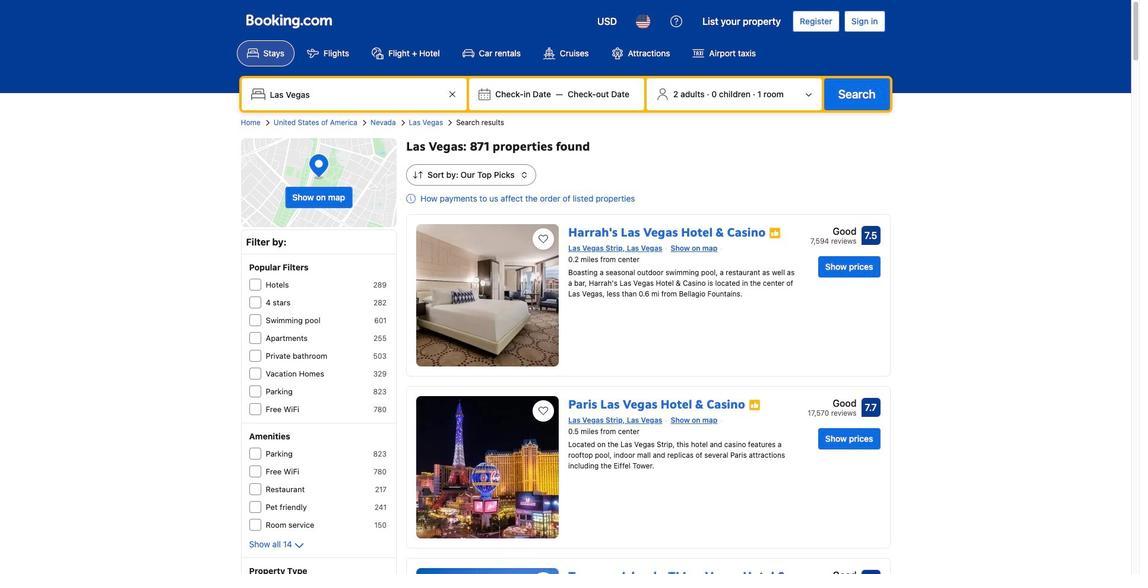 Task type: locate. For each thing, give the bounding box(es) containing it.
harrah's las vegas hotel & casino image
[[416, 225, 559, 367]]

paris las vegas hotel & casino image
[[416, 397, 559, 539]]

this property is part of our preferred partner program. it's committed to providing excellent service and good value. it'll pay us a higher commission if you make a booking. image
[[769, 227, 781, 239]]

this property is part of our preferred partner program. it's committed to providing excellent service and good value. it'll pay us a higher commission if you make a booking. image
[[769, 227, 781, 239], [749, 400, 761, 411], [749, 400, 761, 411]]



Task type: describe. For each thing, give the bounding box(es) containing it.
this property is part of our preferred partner program. it's committed to providing excellent service and good value. it'll pay us a higher commission if you make a booking. image for paris las vegas hotel & casino image at the bottom left of page
[[749, 400, 761, 411]]

search results updated. las vegas: 871 properties found. element
[[406, 138, 891, 155]]

this property is part of our preferred partner program. it's committed to providing excellent service and good value. it'll pay us a higher commission if you make a booking. image for harrah's las vegas hotel & casino 'image'
[[769, 227, 781, 239]]

Where are you going? field
[[265, 84, 446, 105]]

booking.com image
[[246, 14, 332, 29]]



Task type: vqa. For each thing, say whether or not it's contained in the screenshot.
Las
no



